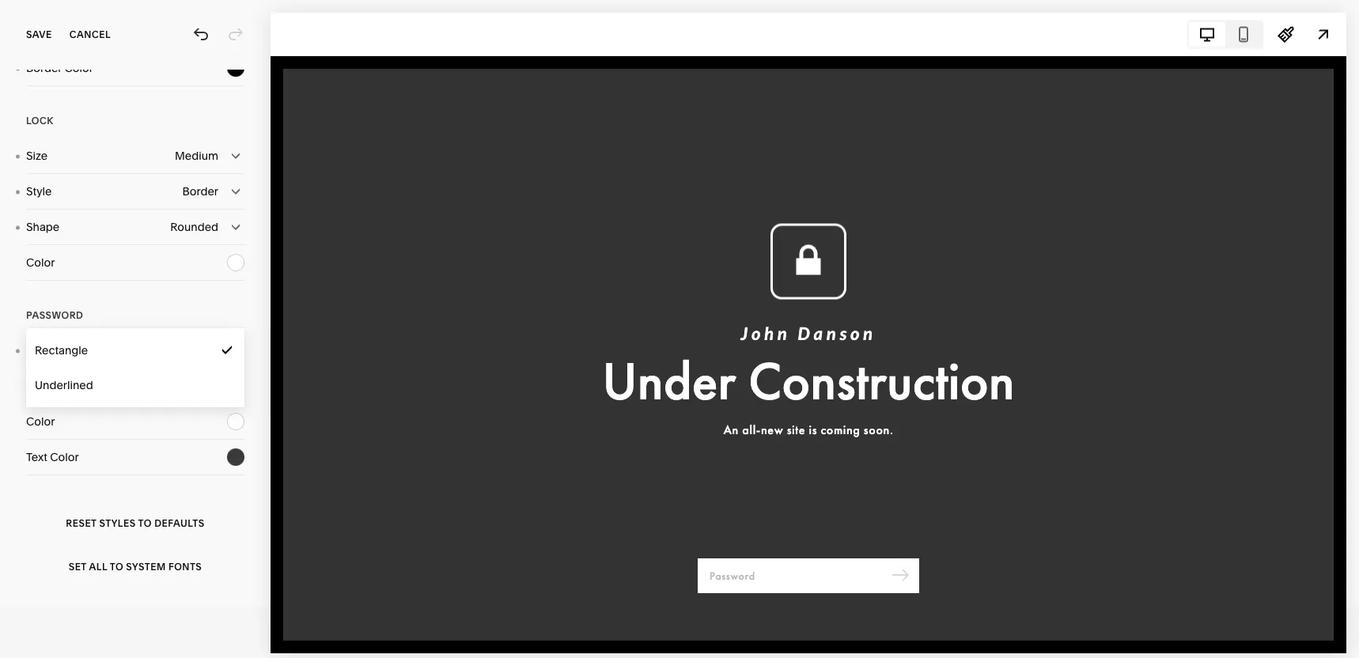 Task type: describe. For each thing, give the bounding box(es) containing it.
cancel
[[69, 29, 111, 40]]

to for all
[[110, 561, 123, 573]]

1 color button from the top
[[26, 245, 245, 280]]

reset
[[66, 518, 97, 529]]

color right border
[[64, 61, 93, 75]]

out
[[745, 630, 762, 643]]

text color
[[26, 451, 79, 464]]

set
[[69, 561, 87, 573]]

site.
[[803, 630, 824, 643]]

save button
[[26, 17, 52, 52]]

underlined
[[35, 379, 93, 392]]

text color button
[[26, 440, 245, 475]]

14
[[547, 630, 557, 643]]

trial
[[484, 630, 503, 643]]

style
[[26, 344, 52, 357]]

undo image
[[192, 26, 210, 44]]

all
[[89, 561, 107, 573]]

in
[[535, 630, 544, 643]]

rectangle
[[35, 344, 88, 357]]

text
[[26, 451, 47, 464]]

fonts
[[169, 561, 202, 573]]



Task type: vqa. For each thing, say whether or not it's contained in the screenshot.
developer
no



Task type: locate. For each thing, give the bounding box(es) containing it.
0 vertical spatial color button
[[26, 245, 245, 280]]

to left get
[[663, 630, 674, 643]]

to right styles on the bottom left of page
[[138, 518, 152, 529]]

your
[[777, 630, 800, 643]]

2 color button from the top
[[26, 404, 245, 439]]

cancel button
[[69, 17, 111, 52]]

password
[[26, 310, 83, 321]]

border
[[26, 61, 62, 75]]

ends
[[506, 630, 532, 643]]

color
[[64, 61, 93, 75], [26, 256, 55, 269], [26, 415, 55, 429], [50, 451, 79, 464]]

the
[[696, 630, 713, 643]]

to inside button
[[138, 518, 152, 529]]

your trial ends in 14 days. upgrade now to get the most out of your site.
[[458, 630, 824, 643]]

days.
[[560, 630, 587, 643]]

color down font
[[26, 415, 55, 429]]

reset styles to defaults button
[[26, 502, 245, 545]]

reset styles to defaults
[[66, 518, 205, 529]]

most
[[716, 630, 742, 643]]

to right all
[[110, 561, 123, 573]]

get
[[676, 630, 694, 643]]

system
[[126, 561, 166, 573]]

1 horizontal spatial to
[[138, 518, 152, 529]]

list box containing rectangle
[[26, 333, 245, 403]]

save
[[26, 29, 52, 40]]

now
[[639, 630, 661, 643]]

2 horizontal spatial to
[[663, 630, 674, 643]]

border color button
[[26, 51, 245, 85]]

to
[[138, 518, 152, 529], [110, 561, 123, 573], [663, 630, 674, 643]]

0 vertical spatial to
[[138, 518, 152, 529]]

to inside button
[[110, 561, 123, 573]]

color button
[[26, 245, 245, 280], [26, 404, 245, 439]]

defaults
[[154, 518, 205, 529]]

set all to system fonts button
[[26, 545, 245, 589]]

your
[[458, 630, 481, 643]]

Style field
[[26, 333, 245, 368]]

list box
[[26, 333, 245, 403]]

font
[[26, 379, 49, 393]]

border color
[[26, 61, 93, 75]]

set all to system fonts
[[69, 561, 202, 573]]

color up password
[[26, 256, 55, 269]]

upgrade
[[590, 630, 636, 643]]

font button
[[26, 369, 245, 404]]

2 vertical spatial to
[[663, 630, 674, 643]]

tab list
[[1189, 22, 1262, 47]]

1 vertical spatial color button
[[26, 404, 245, 439]]

styles
[[99, 518, 136, 529]]

color right text
[[50, 451, 79, 464]]

0 horizontal spatial to
[[110, 561, 123, 573]]

1 vertical spatial to
[[110, 561, 123, 573]]

of
[[765, 630, 775, 643]]

lock
[[26, 115, 53, 127]]

to for styles
[[138, 518, 152, 529]]



